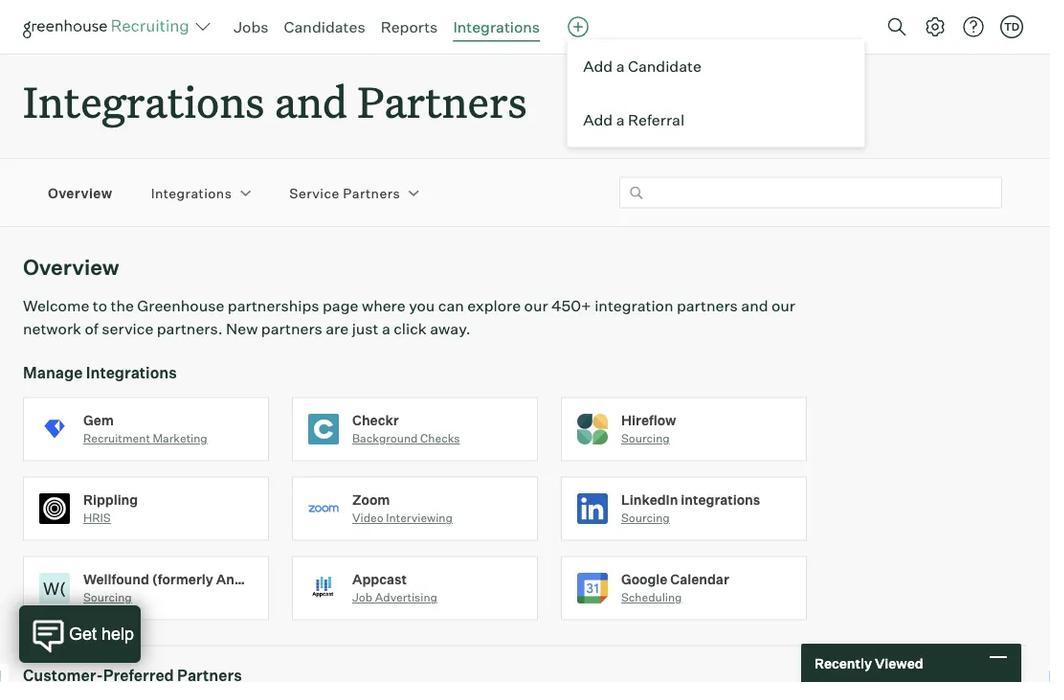 Task type: describe. For each thing, give the bounding box(es) containing it.
talent)
[[282, 571, 329, 587]]

w(
[[43, 578, 66, 599]]

sourcing inside linkedin integrations sourcing
[[622, 511, 670, 525]]

td button
[[997, 11, 1028, 42]]

just
[[352, 319, 379, 338]]

greenhouse
[[137, 296, 224, 315]]

add a referral
[[584, 110, 685, 129]]

candidates
[[284, 17, 366, 36]]

rippling
[[83, 491, 138, 508]]

are
[[326, 319, 349, 338]]

checkr
[[353, 412, 399, 428]]

sourcing inside hireflow sourcing
[[622, 431, 670, 446]]

hris
[[83, 511, 111, 525]]

overview link
[[48, 183, 113, 202]]

0 vertical spatial integrations link
[[453, 17, 540, 36]]

integrations
[[681, 491, 761, 508]]

0 horizontal spatial and
[[275, 73, 348, 129]]

search image
[[886, 15, 909, 38]]

linkedin
[[622, 491, 679, 508]]

advertising
[[375, 590, 438, 605]]

checks
[[421, 431, 460, 446]]

candidates link
[[284, 17, 366, 36]]

reports
[[381, 17, 438, 36]]

configure image
[[924, 15, 947, 38]]

service partners link
[[290, 183, 401, 202]]

job
[[353, 590, 373, 605]]

of
[[85, 319, 98, 338]]

marketing
[[153, 431, 208, 446]]

add for add a referral
[[584, 110, 613, 129]]

zoom video interviewing
[[353, 491, 453, 525]]

google
[[622, 571, 668, 587]]

google calendar scheduling
[[622, 571, 730, 605]]

td
[[1005, 20, 1020, 33]]

(formerly
[[152, 571, 213, 587]]

referral
[[628, 110, 685, 129]]

add a candidate
[[584, 57, 702, 76]]

add a referral link
[[568, 93, 865, 147]]

welcome
[[23, 296, 89, 315]]

page
[[323, 296, 359, 315]]

interviewing
[[386, 511, 453, 525]]

video
[[353, 511, 384, 525]]

hireflow sourcing
[[622, 412, 677, 446]]

click
[[394, 319, 427, 338]]

partners inside service partners link
[[343, 184, 401, 201]]

a for referral
[[617, 110, 625, 129]]

scheduling
[[622, 590, 683, 605]]

zoom
[[353, 491, 390, 508]]

gem
[[83, 412, 114, 428]]



Task type: vqa. For each thing, say whether or not it's contained in the screenshot.
To
yes



Task type: locate. For each thing, give the bounding box(es) containing it.
None text field
[[620, 177, 1003, 209]]

add a candidate link
[[568, 39, 865, 93]]

background
[[353, 431, 418, 446]]

0 vertical spatial and
[[275, 73, 348, 129]]

partners
[[358, 73, 527, 129], [343, 184, 401, 201]]

sourcing down linkedin
[[622, 511, 670, 525]]

service
[[102, 319, 154, 338]]

1 vertical spatial partners
[[261, 319, 323, 338]]

and inside welcome to the greenhouse partnerships page where you can explore our 450+ integration partners and our network of service partners. new partners are just a click away.
[[742, 296, 769, 315]]

partners down partnerships
[[261, 319, 323, 338]]

explore
[[468, 296, 521, 315]]

0 horizontal spatial partners
[[261, 319, 323, 338]]

0 vertical spatial partners
[[358, 73, 527, 129]]

1 horizontal spatial our
[[772, 296, 796, 315]]

td button
[[1001, 15, 1024, 38]]

0 vertical spatial overview
[[48, 184, 113, 201]]

a right just
[[382, 319, 391, 338]]

1 vertical spatial and
[[742, 296, 769, 315]]

recruitment
[[83, 431, 150, 446]]

a left referral
[[617, 110, 625, 129]]

0 vertical spatial partners
[[677, 296, 738, 315]]

integrations and partners
[[23, 73, 527, 129]]

1 vertical spatial partners
[[343, 184, 401, 201]]

where
[[362, 296, 406, 315]]

our
[[525, 296, 548, 315], [772, 296, 796, 315]]

to
[[93, 296, 107, 315]]

partnerships
[[228, 296, 320, 315]]

integrations link
[[453, 17, 540, 36], [151, 183, 232, 202]]

1 vertical spatial integrations link
[[151, 183, 232, 202]]

the
[[111, 296, 134, 315]]

partners
[[677, 296, 738, 315], [261, 319, 323, 338]]

1 vertical spatial overview
[[23, 254, 120, 280]]

add up add a referral
[[584, 57, 613, 76]]

1 vertical spatial a
[[617, 110, 625, 129]]

sourcing
[[622, 431, 670, 446], [622, 511, 670, 525], [83, 590, 132, 605]]

1 horizontal spatial and
[[742, 296, 769, 315]]

overview
[[48, 184, 113, 201], [23, 254, 120, 280]]

reports link
[[381, 17, 438, 36]]

calendar
[[671, 571, 730, 587]]

td menu
[[567, 38, 866, 148]]

new
[[226, 319, 258, 338]]

checkr background checks
[[353, 412, 460, 446]]

you
[[409, 296, 435, 315]]

1 horizontal spatial partners
[[677, 296, 738, 315]]

partners right service
[[343, 184, 401, 201]]

and
[[275, 73, 348, 129], [742, 296, 769, 315]]

network
[[23, 319, 81, 338]]

wellfound
[[83, 571, 149, 587]]

rippling hris
[[83, 491, 138, 525]]

candidate
[[628, 57, 702, 76]]

sourcing down wellfound at the left bottom of page
[[83, 590, 132, 605]]

away.
[[430, 319, 471, 338]]

0 vertical spatial add
[[584, 57, 613, 76]]

add left referral
[[584, 110, 613, 129]]

2 vertical spatial sourcing
[[83, 590, 132, 605]]

a for candidate
[[617, 57, 625, 76]]

hireflow
[[622, 412, 677, 428]]

greenhouse recruiting image
[[23, 15, 195, 38]]

angellist
[[216, 571, 279, 587]]

a inside welcome to the greenhouse partnerships page where you can explore our 450+ integration partners and our network of service partners. new partners are just a click away.
[[382, 319, 391, 338]]

0 horizontal spatial integrations link
[[151, 183, 232, 202]]

jobs
[[234, 17, 269, 36]]

service
[[290, 184, 340, 201]]

add for add a candidate
[[584, 57, 613, 76]]

1 horizontal spatial integrations link
[[453, 17, 540, 36]]

1 add from the top
[[584, 57, 613, 76]]

1 vertical spatial sourcing
[[622, 511, 670, 525]]

2 add from the top
[[584, 110, 613, 129]]

add
[[584, 57, 613, 76], [584, 110, 613, 129]]

appcast job advertising
[[353, 571, 438, 605]]

sourcing down the 'hireflow'
[[622, 431, 670, 446]]

partners down the reports link
[[358, 73, 527, 129]]

0 horizontal spatial our
[[525, 296, 548, 315]]

welcome to the greenhouse partnerships page where you can explore our 450+ integration partners and our network of service partners. new partners are just a click away.
[[23, 296, 796, 338]]

a left candidate
[[617, 57, 625, 76]]

partners right integration
[[677, 296, 738, 315]]

1 vertical spatial add
[[584, 110, 613, 129]]

recently viewed
[[815, 655, 924, 671]]

0 vertical spatial sourcing
[[622, 431, 670, 446]]

integration
[[595, 296, 674, 315]]

partners.
[[157, 319, 223, 338]]

gem recruitment marketing
[[83, 412, 208, 446]]

wellfound (formerly angellist talent) sourcing
[[83, 571, 329, 605]]

recently
[[815, 655, 873, 671]]

viewed
[[875, 655, 924, 671]]

can
[[439, 296, 464, 315]]

sourcing inside wellfound (formerly angellist talent) sourcing
[[83, 590, 132, 605]]

linkedin integrations sourcing
[[622, 491, 761, 525]]

a
[[617, 57, 625, 76], [617, 110, 625, 129], [382, 319, 391, 338]]

appcast
[[353, 571, 407, 587]]

manage
[[23, 363, 83, 382]]

jobs link
[[234, 17, 269, 36]]

2 vertical spatial a
[[382, 319, 391, 338]]

service partners
[[290, 184, 401, 201]]

2 our from the left
[[772, 296, 796, 315]]

0 vertical spatial a
[[617, 57, 625, 76]]

manage integrations
[[23, 363, 177, 382]]

450+
[[552, 296, 592, 315]]

1 our from the left
[[525, 296, 548, 315]]

integrations
[[453, 17, 540, 36], [23, 73, 265, 129], [151, 184, 232, 201], [86, 363, 177, 382]]



